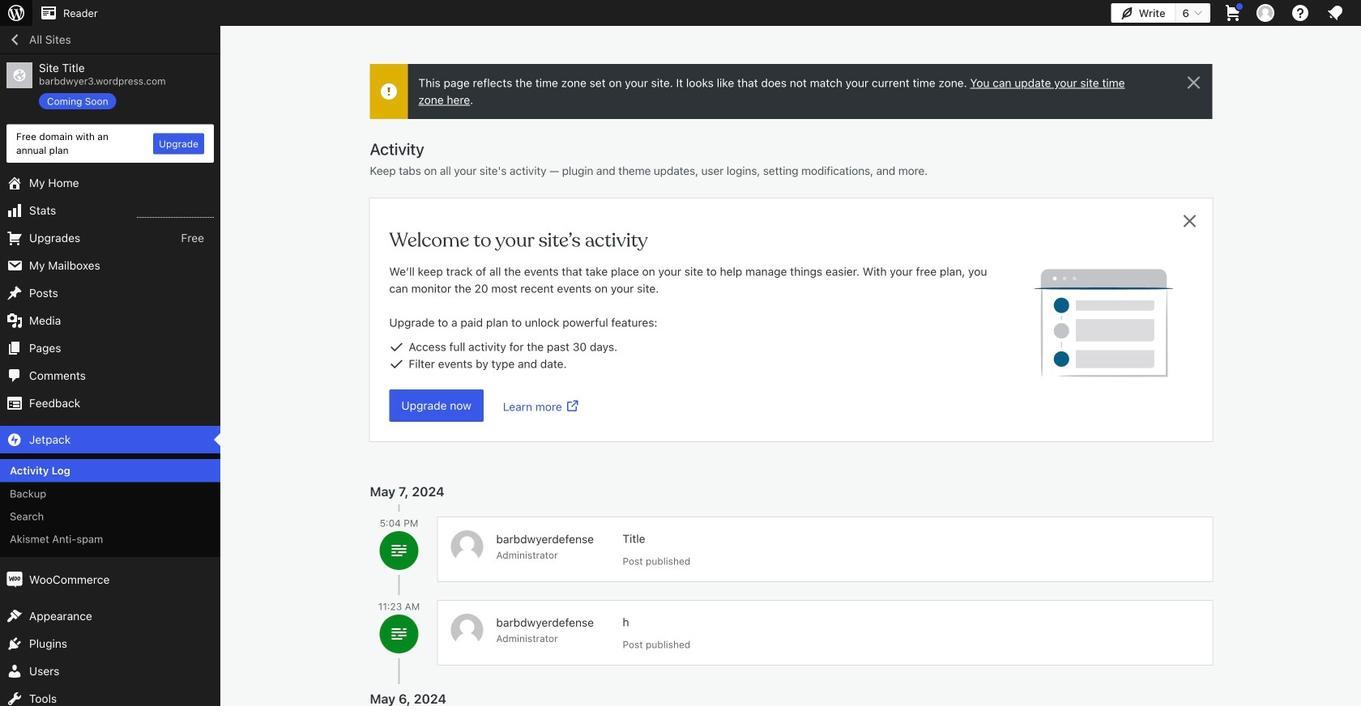 Task type: describe. For each thing, give the bounding box(es) containing it.
2 img image from the top
[[6, 572, 23, 588]]

dismiss image
[[1181, 212, 1200, 231]]

wrapper drop image
[[383, 85, 396, 98]]

a site's activity listed on a vertical timeline. image
[[1015, 258, 1194, 388]]

highest hourly views 0 image
[[137, 208, 214, 218]]

manage your notifications image
[[1326, 3, 1345, 23]]

my shopping cart image
[[1224, 3, 1243, 23]]

help image
[[1291, 3, 1311, 23]]

manage your sites image
[[6, 3, 26, 23]]



Task type: locate. For each thing, give the bounding box(es) containing it.
main content
[[370, 64, 1213, 707]]

notice status
[[370, 64, 1213, 119]]

dismiss image
[[1185, 73, 1204, 92]]

my profile image
[[1257, 4, 1275, 22]]

img image
[[6, 432, 23, 448], [6, 572, 23, 588]]

0 vertical spatial img image
[[6, 432, 23, 448]]

1 vertical spatial img image
[[6, 572, 23, 588]]

1 img image from the top
[[6, 432, 23, 448]]



Task type: vqa. For each thing, say whether or not it's contained in the screenshot.
second Task enabled icon from the bottom of the Launchpad Checklist Element
no



